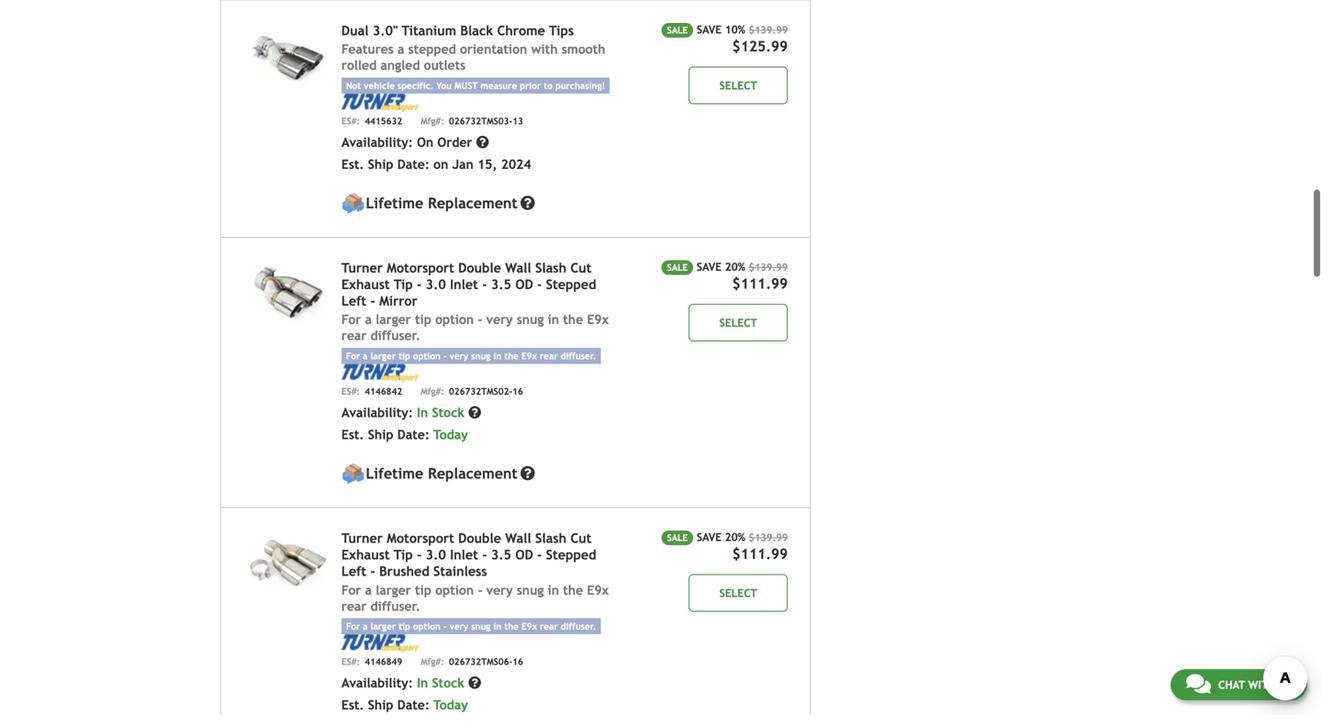 Task type: describe. For each thing, give the bounding box(es) containing it.
availability: on order
[[342, 135, 476, 150]]

question circle image for in stock
[[469, 677, 481, 690]]

cut for mirror
[[571, 260, 592, 275]]

2024
[[501, 157, 531, 172]]

3.0 for mirror
[[426, 277, 446, 292]]

125.99
[[741, 38, 788, 54]]

larger up "4146842"
[[371, 351, 396, 361]]

inlet for mirror
[[450, 277, 478, 292]]

slash for brushed
[[535, 531, 567, 546]]

tip down "mirror" at left
[[415, 312, 432, 327]]

stainless
[[433, 564, 487, 579]]

replacement for 111.99
[[428, 465, 518, 482]]

stepped for mirror
[[546, 277, 596, 292]]

mirror
[[379, 293, 418, 309]]

orientation
[[460, 42, 527, 57]]

a inside dual 3.0" titanium black chrome tips features a stepped orientation with smooth rolled angled outlets not vehicle specific. you must measure prior to purchasing!
[[398, 42, 404, 57]]

turner for brushed
[[342, 531, 383, 546]]

on
[[434, 157, 448, 172]]

3.5 for mirror
[[491, 277, 512, 292]]

3.5 for brushed
[[491, 547, 512, 563]]

must
[[455, 80, 478, 91]]

026732tms02-16
[[449, 386, 523, 397]]

111.99 for turner motorsport double wall slash cut exhaust tip - 3.0 inlet - 3.5 od - stepped left - brushed stainless
[[741, 546, 788, 563]]

3.0 for brushed
[[426, 547, 446, 563]]

od for mirror
[[516, 277, 533, 292]]

111.99 for turner motorsport double wall slash cut exhaust tip - 3.0 inlet - 3.5 od - stepped left - mirror
[[741, 275, 788, 292]]

16 for turner motorsport double wall slash cut exhaust tip - 3.0 inlet - 3.5 od - stepped left - brushed stainless
[[513, 657, 523, 667]]

tip down brushed
[[415, 583, 432, 598]]

20% for turner motorsport double wall slash cut exhaust tip - 3.0 inlet - 3.5 od - stepped left - mirror
[[725, 260, 746, 273]]

cut for brushed
[[571, 531, 592, 546]]

ship for -
[[368, 428, 394, 442]]

snug up 026732tms06-16
[[517, 583, 544, 598]]

turner motorsport image for -
[[342, 364, 419, 383]]

3 date: from the top
[[397, 698, 430, 713]]

026732tms06-16
[[449, 657, 523, 667]]

snug up 026732tms06- on the left of the page
[[471, 621, 491, 632]]

dual
[[342, 23, 369, 38]]

specific.
[[398, 80, 434, 91]]

$139.99 for tips
[[749, 24, 788, 36]]

black
[[460, 23, 493, 38]]

option up 026732tms02-
[[435, 312, 474, 327]]

sale save 20% $139.99 111.99 for turner motorsport double wall slash cut exhaust tip - 3.0 inlet - 3.5 od - stepped left - mirror
[[667, 260, 788, 292]]

wall for mirror
[[505, 260, 531, 275]]

est. for vehicle
[[342, 157, 364, 172]]

stepped
[[408, 42, 456, 57]]

very down stainless on the left of page
[[486, 583, 513, 598]]

option down stainless on the left of page
[[435, 583, 474, 598]]

dual 3.0" titanium black chrome tips features a stepped orientation with smooth rolled angled outlets not vehicle specific. you must measure prior to purchasing!
[[342, 23, 606, 91]]

3 ship from the top
[[368, 698, 394, 713]]

$139.99 for cut
[[749, 261, 788, 273]]

question circle image for lifetime replacement
[[520, 466, 535, 481]]

left for mirror
[[342, 293, 367, 309]]

sale save 20% $139.99 111.99 for turner motorsport double wall slash cut exhaust tip - 3.0 inlet - 3.5 od - stepped left - brushed stainless
[[667, 531, 788, 563]]

question circle image for on order
[[476, 136, 489, 149]]

order
[[438, 135, 472, 150]]

this product is lifetime replacement eligible image
[[342, 192, 364, 215]]

rolled
[[342, 58, 377, 73]]

est. for left
[[342, 428, 364, 442]]

date: for you
[[397, 157, 430, 172]]

today for turner motorsport double wall slash cut exhaust tip - 3.0 inlet - 3.5 od - stepped left - mirror
[[434, 428, 468, 442]]

angled
[[381, 58, 420, 73]]

us
[[1279, 679, 1292, 692]]

very up 026732tms02-
[[450, 351, 469, 361]]

stepped for brushed
[[546, 547, 596, 563]]

turner for mirror
[[342, 260, 383, 275]]

tip for mirror
[[394, 277, 413, 292]]

stock for turner motorsport double wall slash cut exhaust tip - 3.0 inlet - 3.5 od - stepped left - mirror
[[432, 406, 465, 420]]

availability: for left
[[342, 406, 413, 420]]

option down "mirror" at left
[[413, 351, 441, 361]]

chat
[[1219, 679, 1245, 692]]

exhaust for brushed
[[342, 547, 390, 563]]

replacement for 125.99
[[428, 195, 518, 212]]

with inside dual 3.0" titanium black chrome tips features a stepped orientation with smooth rolled angled outlets not vehicle specific. you must measure prior to purchasing!
[[531, 42, 558, 57]]

wall for brushed
[[505, 531, 531, 546]]

lifetime for 111.99
[[366, 465, 424, 482]]

double for mirror
[[458, 260, 501, 275]]

026732tms06-
[[449, 657, 513, 667]]

today for turner motorsport double wall slash cut exhaust tip - 3.0 inlet - 3.5 od - stepped left - brushed stainless
[[434, 698, 468, 713]]

option down brushed
[[413, 621, 441, 632]]

3 est. from the top
[[342, 698, 364, 713]]

4415632
[[365, 116, 402, 126]]

vehicle
[[364, 80, 395, 91]]

026732tms03-13
[[449, 116, 523, 126]]



Task type: locate. For each thing, give the bounding box(es) containing it.
availability: for vehicle
[[342, 135, 413, 150]]

sale
[[667, 25, 688, 35], [667, 262, 688, 273], [667, 533, 688, 543]]

exhaust
[[342, 277, 390, 292], [342, 547, 390, 563]]

2 lifetime from the top
[[366, 465, 424, 482]]

2 20% from the top
[[725, 531, 746, 544]]

1 vertical spatial sale save 20% $139.99 111.99
[[667, 531, 788, 563]]

1 vertical spatial sale
[[667, 262, 688, 273]]

comments image
[[1186, 673, 1211, 695]]

save
[[697, 23, 722, 36], [697, 260, 722, 273], [697, 531, 722, 544]]

od
[[516, 277, 533, 292], [516, 547, 533, 563]]

larger up the 4146849 at the left bottom
[[371, 621, 396, 632]]

2 vertical spatial availability:
[[342, 676, 413, 691]]

1 vertical spatial 16
[[513, 657, 523, 667]]

jan
[[452, 157, 474, 172]]

0 vertical spatial stepped
[[546, 277, 596, 292]]

lifetime replacement for 111.99
[[366, 465, 518, 482]]

1 double from the top
[[458, 260, 501, 275]]

date: down the 4146849 at the left bottom
[[397, 698, 430, 713]]

chrome
[[497, 23, 545, 38]]

1 vertical spatial question circle image
[[469, 677, 481, 690]]

slash
[[535, 260, 567, 275], [535, 531, 567, 546]]

1 vertical spatial $139.99
[[749, 261, 788, 273]]

double inside "turner motorsport double wall slash cut exhaust tip - 3.0 inlet - 3.5 od - stepped left - brushed stainless for a larger tip option - very snug in the e9x rear diffuser. for a larger tip option - very snug in the e9x rear diffuser."
[[458, 531, 501, 546]]

1 stepped from the top
[[546, 277, 596, 292]]

cut inside turner motorsport double wall slash cut exhaust tip - 3.0 inlet - 3.5 od - stepped left - mirror for a larger tip option - very snug in the e9x rear diffuser. for a larger tip option - very snug in the e9x rear diffuser.
[[571, 260, 592, 275]]

0 vertical spatial in
[[417, 406, 428, 420]]

features
[[342, 42, 394, 57]]

exhaust inside turner motorsport double wall slash cut exhaust tip - 3.0 inlet - 3.5 od - stepped left - mirror for a larger tip option - very snug in the e9x rear diffuser. for a larger tip option - very snug in the e9x rear diffuser.
[[342, 277, 390, 292]]

1 wall from the top
[[505, 260, 531, 275]]

3.0"
[[373, 23, 398, 38]]

turner motorsport image up the 4146849 at the left bottom
[[342, 635, 419, 653]]

sale save 20% $139.99 111.99
[[667, 260, 788, 292], [667, 531, 788, 563]]

tip inside turner motorsport double wall slash cut exhaust tip - 3.0 inlet - 3.5 od - stepped left - mirror for a larger tip option - very snug in the e9x rear diffuser. for a larger tip option - very snug in the e9x rear diffuser.
[[394, 277, 413, 292]]

tip
[[415, 312, 432, 327], [399, 351, 410, 361], [415, 583, 432, 598], [399, 621, 410, 632]]

0 vertical spatial est. ship date: today
[[342, 428, 468, 442]]

1 slash from the top
[[535, 260, 567, 275]]

inlet
[[450, 277, 478, 292], [450, 547, 478, 563]]

1 left from the top
[[342, 293, 367, 309]]

1 vertical spatial lifetime replacement
[[366, 465, 518, 482]]

date:
[[397, 157, 430, 172], [397, 428, 430, 442], [397, 698, 430, 713]]

motorsport for mirror
[[387, 260, 454, 275]]

2 tip from the top
[[394, 547, 413, 563]]

ship down "4146842"
[[368, 428, 394, 442]]

lifetime replacement down on
[[366, 195, 518, 212]]

111.99
[[741, 275, 788, 292], [741, 546, 788, 563]]

option
[[435, 312, 474, 327], [413, 351, 441, 361], [435, 583, 474, 598], [413, 621, 441, 632]]

very up 026732tms06- on the left of the page
[[450, 621, 469, 632]]

2 16 from the top
[[513, 657, 523, 667]]

$139.99
[[749, 24, 788, 36], [749, 261, 788, 273], [749, 532, 788, 544]]

motorsport up brushed
[[387, 531, 454, 546]]

question circle image
[[476, 136, 489, 149], [469, 406, 481, 419], [520, 466, 535, 481]]

left
[[342, 293, 367, 309], [342, 564, 367, 579]]

0 vertical spatial 3.0
[[426, 277, 446, 292]]

0 vertical spatial motorsport
[[387, 260, 454, 275]]

larger down brushed
[[376, 583, 411, 598]]

very up 026732tms02-16
[[486, 312, 513, 327]]

1 vertical spatial turner
[[342, 531, 383, 546]]

in
[[548, 312, 559, 327], [494, 351, 502, 361], [548, 583, 559, 598], [494, 621, 502, 632]]

1 vertical spatial replacement
[[428, 465, 518, 482]]

rear
[[342, 329, 367, 343], [540, 351, 558, 361], [342, 599, 367, 614], [540, 621, 558, 632]]

stock
[[432, 406, 465, 420], [432, 676, 465, 691]]

026732tms02-
[[449, 386, 513, 397]]

est. ship date: today down "4146842"
[[342, 428, 468, 442]]

1 date: from the top
[[397, 157, 430, 172]]

save for cut
[[697, 260, 722, 273]]

tip
[[394, 277, 413, 292], [394, 547, 413, 563]]

1 today from the top
[[434, 428, 468, 442]]

2 od from the top
[[516, 547, 533, 563]]

est. ship date: today
[[342, 428, 468, 442], [342, 698, 468, 713]]

1 111.99 from the top
[[741, 275, 788, 292]]

4146842
[[365, 386, 402, 397]]

0 vertical spatial lifetime replacement
[[366, 195, 518, 212]]

2 sale save 20% $139.99 111.99 from the top
[[667, 531, 788, 563]]

availability: in stock down "4146842"
[[342, 406, 469, 420]]

1 exhaust from the top
[[342, 277, 390, 292]]

od for brushed
[[516, 547, 533, 563]]

availability: down the 4146849 at the left bottom
[[342, 676, 413, 691]]

0 vertical spatial turner
[[342, 260, 383, 275]]

16 down turner motorsport double wall slash cut exhaust tip - 3.0 inlet - 3.5 od - stepped left - mirror for a larger tip option - very snug in the e9x rear diffuser. for a larger tip option - very snug in the e9x rear diffuser.
[[513, 386, 523, 397]]

0 vertical spatial availability:
[[342, 135, 413, 150]]

2 3.0 from the top
[[426, 547, 446, 563]]

purchasing!
[[555, 80, 605, 91]]

16 for turner motorsport double wall slash cut exhaust tip - 3.0 inlet - 3.5 od - stepped left - mirror
[[513, 386, 523, 397]]

0 vertical spatial slash
[[535, 260, 567, 275]]

tips
[[549, 23, 574, 38]]

0 vertical spatial 3.5
[[491, 277, 512, 292]]

chat with us link
[[1171, 669, 1308, 701]]

1 est. ship date: today from the top
[[342, 428, 468, 442]]

2 $139.99 from the top
[[749, 261, 788, 273]]

0 vertical spatial double
[[458, 260, 501, 275]]

16
[[513, 386, 523, 397], [513, 657, 523, 667]]

3 $139.99 from the top
[[749, 532, 788, 544]]

date: down availability: on order
[[397, 157, 430, 172]]

od inside "turner motorsport double wall slash cut exhaust tip - 3.0 inlet - 3.5 od - stepped left - brushed stainless for a larger tip option - very snug in the e9x rear diffuser. for a larger tip option - very snug in the e9x rear diffuser."
[[516, 547, 533, 563]]

1 vertical spatial ship
[[368, 428, 394, 442]]

for
[[342, 312, 361, 327], [346, 351, 360, 361], [342, 583, 361, 598], [346, 621, 360, 632]]

stock down 026732tms02-
[[432, 406, 465, 420]]

0 vertical spatial tip
[[394, 277, 413, 292]]

0 vertical spatial save
[[697, 23, 722, 36]]

2 date: from the top
[[397, 428, 430, 442]]

2 ship from the top
[[368, 428, 394, 442]]

1 horizontal spatial question circle image
[[520, 196, 535, 210]]

lifetime for 125.99
[[366, 195, 424, 212]]

0 vertical spatial stock
[[432, 406, 465, 420]]

0 vertical spatial with
[[531, 42, 558, 57]]

exhaust up brushed
[[342, 547, 390, 563]]

replacement down the "jan"
[[428, 195, 518, 212]]

turner motorsport image
[[342, 94, 419, 112], [342, 364, 419, 383], [342, 635, 419, 653]]

est. ship date: today for turner motorsport double wall slash cut exhaust tip - 3.0 inlet - 3.5 od - stepped left - brushed stainless
[[342, 698, 468, 713]]

od inside turner motorsport double wall slash cut exhaust tip - 3.0 inlet - 3.5 od - stepped left - mirror for a larger tip option - very snug in the e9x rear diffuser. for a larger tip option - very snug in the e9x rear diffuser.
[[516, 277, 533, 292]]

4146849
[[365, 657, 402, 667]]

2 vertical spatial turner motorsport image
[[342, 635, 419, 653]]

1 tip from the top
[[394, 277, 413, 292]]

turner motorsport image up "4146842"
[[342, 364, 419, 383]]

1 horizontal spatial with
[[1249, 679, 1276, 692]]

ship down the 4146849 at the left bottom
[[368, 698, 394, 713]]

ship
[[368, 157, 394, 172], [368, 428, 394, 442], [368, 698, 394, 713]]

question circle image for lifetime replacement
[[520, 196, 535, 210]]

cut
[[571, 260, 592, 275], [571, 531, 592, 546]]

20% for turner motorsport double wall slash cut exhaust tip - 3.0 inlet - 3.5 od - stepped left - brushed stainless
[[725, 531, 746, 544]]

0 vertical spatial lifetime
[[366, 195, 424, 212]]

2 vertical spatial save
[[697, 531, 722, 544]]

1 vertical spatial with
[[1249, 679, 1276, 692]]

2 vertical spatial date:
[[397, 698, 430, 713]]

inlet inside turner motorsport double wall slash cut exhaust tip - 3.0 inlet - 3.5 od - stepped left - mirror for a larger tip option - very snug in the e9x rear diffuser. for a larger tip option - very snug in the e9x rear diffuser.
[[450, 277, 478, 292]]

3.5
[[491, 277, 512, 292], [491, 547, 512, 563]]

1 lifetime replacement from the top
[[366, 195, 518, 212]]

double
[[458, 260, 501, 275], [458, 531, 501, 546]]

2 sale from the top
[[667, 262, 688, 273]]

you
[[436, 80, 452, 91]]

1 vertical spatial availability: in stock
[[342, 676, 469, 691]]

turner inside "turner motorsport double wall slash cut exhaust tip - 3.0 inlet - 3.5 od - stepped left - brushed stainless for a larger tip option - very snug in the e9x rear diffuser. for a larger tip option - very snug in the e9x rear diffuser."
[[342, 531, 383, 546]]

turner motorsport double wall slash cut exhaust tip - 3.0 inlet - 3.5 od - stepped left - mirror for a larger tip option - very snug in the e9x rear diffuser. for a larger tip option - very snug in the e9x rear diffuser.
[[342, 260, 609, 361]]

date: for mirror
[[397, 428, 430, 442]]

2 wall from the top
[[505, 531, 531, 546]]

motorsport inside turner motorsport double wall slash cut exhaust tip - 3.0 inlet - 3.5 od - stepped left - mirror for a larger tip option - very snug in the e9x rear diffuser. for a larger tip option - very snug in the e9x rear diffuser.
[[387, 260, 454, 275]]

1 availability: from the top
[[342, 135, 413, 150]]

today
[[434, 428, 468, 442], [434, 698, 468, 713]]

2 est. ship date: today from the top
[[342, 698, 468, 713]]

1 replacement from the top
[[428, 195, 518, 212]]

ship down availability: on order
[[368, 157, 394, 172]]

larger
[[376, 312, 411, 327], [371, 351, 396, 361], [376, 583, 411, 598], [371, 621, 396, 632]]

left for brushed
[[342, 564, 367, 579]]

2 availability: in stock from the top
[[342, 676, 469, 691]]

2 inlet from the top
[[450, 547, 478, 563]]

1 vertical spatial tip
[[394, 547, 413, 563]]

1 vertical spatial double
[[458, 531, 501, 546]]

a
[[398, 42, 404, 57], [365, 312, 372, 327], [363, 351, 368, 361], [365, 583, 372, 598], [363, 621, 368, 632]]

replacement
[[428, 195, 518, 212], [428, 465, 518, 482]]

1 vertical spatial 3.5
[[491, 547, 512, 563]]

2 slash from the top
[[535, 531, 567, 546]]

in for turner motorsport double wall slash cut exhaust tip - 3.0 inlet - 3.5 od - stepped left - mirror
[[417, 406, 428, 420]]

save for tips
[[697, 23, 722, 36]]

1 vertical spatial in
[[417, 676, 428, 691]]

0 vertical spatial sale
[[667, 25, 688, 35]]

1 sale save 20% $139.99 111.99 from the top
[[667, 260, 788, 292]]

1 in from the top
[[417, 406, 428, 420]]

2 left from the top
[[342, 564, 367, 579]]

in for turner motorsport double wall slash cut exhaust tip - 3.0 inlet - 3.5 od - stepped left - brushed stainless
[[417, 676, 428, 691]]

2 turner from the top
[[342, 531, 383, 546]]

1 20% from the top
[[725, 260, 746, 273]]

est. ship date: today for turner motorsport double wall slash cut exhaust tip - 3.0 inlet - 3.5 od - stepped left - mirror
[[342, 428, 468, 442]]

3.0 inside "turner motorsport double wall slash cut exhaust tip - 3.0 inlet - 3.5 od - stepped left - brushed stainless for a larger tip option - very snug in the e9x rear diffuser. for a larger tip option - very snug in the e9x rear diffuser."
[[426, 547, 446, 563]]

lifetime right this product is lifetime replacement eligible image
[[366, 195, 424, 212]]

0 vertical spatial today
[[434, 428, 468, 442]]

lifetime replacement
[[366, 195, 518, 212], [366, 465, 518, 482]]

question circle image down 026732tms06- on the left of the page
[[469, 677, 481, 690]]

2 111.99 from the top
[[741, 546, 788, 563]]

with left us
[[1249, 679, 1276, 692]]

2 3.5 from the top
[[491, 547, 512, 563]]

2 turner motorsport image from the top
[[342, 364, 419, 383]]

1 vertical spatial turner motorsport image
[[342, 364, 419, 383]]

1 vertical spatial wall
[[505, 531, 531, 546]]

the
[[563, 312, 583, 327], [504, 351, 519, 361], [563, 583, 583, 598], [504, 621, 519, 632]]

turner motorsport double wall slash cut exhaust tip - 3.0 inlet - 3.5 od - stepped left - brushed stainless for a larger tip option - very snug in the e9x rear diffuser. for a larger tip option - very snug in the e9x rear diffuser.
[[342, 531, 609, 632]]

with inside chat with us link
[[1249, 679, 1276, 692]]

inlet inside "turner motorsport double wall slash cut exhaust tip - 3.0 inlet - 3.5 od - stepped left - brushed stainless for a larger tip option - very snug in the e9x rear diffuser. for a larger tip option - very snug in the e9x rear diffuser."
[[450, 547, 478, 563]]

availability: down the 4415632
[[342, 135, 413, 150]]

tip up brushed
[[394, 547, 413, 563]]

0 vertical spatial replacement
[[428, 195, 518, 212]]

0 vertical spatial turner motorsport image
[[342, 94, 419, 112]]

1 $139.99 from the top
[[749, 24, 788, 36]]

3 save from the top
[[697, 531, 722, 544]]

2 vertical spatial ship
[[368, 698, 394, 713]]

this product is lifetime replacement eligible image
[[342, 462, 364, 485]]

0 vertical spatial $139.99
[[749, 24, 788, 36]]

slash inside turner motorsport double wall slash cut exhaust tip - 3.0 inlet - 3.5 od - stepped left - mirror for a larger tip option - very snug in the e9x rear diffuser. for a larger tip option - very snug in the e9x rear diffuser.
[[535, 260, 567, 275]]

today down 026732tms06- on the left of the page
[[434, 698, 468, 713]]

est. ship date: on jan 15, 2024
[[342, 157, 531, 172]]

1 turner from the top
[[342, 260, 383, 275]]

est.
[[342, 157, 364, 172], [342, 428, 364, 442], [342, 698, 364, 713]]

0 vertical spatial ship
[[368, 157, 394, 172]]

save inside sale save 10% $139.99 125.99
[[697, 23, 722, 36]]

stepped inside turner motorsport double wall slash cut exhaust tip - 3.0 inlet - 3.5 od - stepped left - mirror for a larger tip option - very snug in the e9x rear diffuser. for a larger tip option - very snug in the e9x rear diffuser.
[[546, 277, 596, 292]]

2 in from the top
[[417, 676, 428, 691]]

0 vertical spatial est.
[[342, 157, 364, 172]]

2 save from the top
[[697, 260, 722, 273]]

1 vertical spatial lifetime
[[366, 465, 424, 482]]

availability: in stock down the 4146849 at the left bottom
[[342, 676, 469, 691]]

question circle image down 2024
[[520, 196, 535, 210]]

-
[[417, 277, 422, 292], [482, 277, 487, 292], [537, 277, 542, 292], [371, 293, 375, 309], [478, 312, 483, 327], [443, 351, 447, 361], [417, 547, 422, 563], [482, 547, 487, 563], [537, 547, 542, 563], [371, 564, 375, 579], [478, 583, 483, 598], [443, 621, 447, 632]]

ship for specific.
[[368, 157, 394, 172]]

sale for cut
[[667, 262, 688, 273]]

1 sale from the top
[[667, 25, 688, 35]]

tip inside "turner motorsport double wall slash cut exhaust tip - 3.0 inlet - 3.5 od - stepped left - brushed stainless for a larger tip option - very snug in the e9x rear diffuser. for a larger tip option - very snug in the e9x rear diffuser."
[[394, 547, 413, 563]]

1 vertical spatial date:
[[397, 428, 430, 442]]

0 vertical spatial 16
[[513, 386, 523, 397]]

stepped
[[546, 277, 596, 292], [546, 547, 596, 563]]

2 today from the top
[[434, 698, 468, 713]]

0 vertical spatial cut
[[571, 260, 592, 275]]

2 replacement from the top
[[428, 465, 518, 482]]

2 vertical spatial question circle image
[[520, 466, 535, 481]]

lifetime
[[366, 195, 424, 212], [366, 465, 424, 482]]

2 stepped from the top
[[546, 547, 596, 563]]

1 vertical spatial 111.99
[[741, 546, 788, 563]]

snug
[[517, 312, 544, 327], [471, 351, 491, 361], [517, 583, 544, 598], [471, 621, 491, 632]]

motorsport up "mirror" at left
[[387, 260, 454, 275]]

1 vertical spatial cut
[[571, 531, 592, 546]]

snug up 026732tms02-
[[471, 351, 491, 361]]

left inside "turner motorsport double wall slash cut exhaust tip - 3.0 inlet - 3.5 od - stepped left - brushed stainless for a larger tip option - very snug in the e9x rear diffuser. for a larger tip option - very snug in the e9x rear diffuser."
[[342, 564, 367, 579]]

1 est. from the top
[[342, 157, 364, 172]]

slash for mirror
[[535, 260, 567, 275]]

1 vertical spatial od
[[516, 547, 533, 563]]

0 vertical spatial availability: in stock
[[342, 406, 469, 420]]

exhaust for mirror
[[342, 277, 390, 292]]

very
[[486, 312, 513, 327], [450, 351, 469, 361], [486, 583, 513, 598], [450, 621, 469, 632]]

1 vertical spatial left
[[342, 564, 367, 579]]

0 vertical spatial wall
[[505, 260, 531, 275]]

026732tms03-
[[449, 116, 513, 126]]

stock for turner motorsport double wall slash cut exhaust tip - 3.0 inlet - 3.5 od - stepped left - brushed stainless
[[432, 676, 465, 691]]

to
[[544, 80, 553, 91]]

1 vertical spatial 20%
[[725, 531, 746, 544]]

not
[[346, 80, 361, 91]]

1 lifetime from the top
[[366, 195, 424, 212]]

2 vertical spatial sale
[[667, 533, 688, 543]]

3.0
[[426, 277, 446, 292], [426, 547, 446, 563]]

sale inside sale save 10% $139.99 125.99
[[667, 25, 688, 35]]

3.5 inside turner motorsport double wall slash cut exhaust tip - 3.0 inlet - 3.5 od - stepped left - mirror for a larger tip option - very snug in the e9x rear diffuser. for a larger tip option - very snug in the e9x rear diffuser.
[[491, 277, 512, 292]]

1 vertical spatial motorsport
[[387, 531, 454, 546]]

turner
[[342, 260, 383, 275], [342, 531, 383, 546]]

1 vertical spatial slash
[[535, 531, 567, 546]]

2 vertical spatial $139.99
[[749, 532, 788, 544]]

0 horizontal spatial with
[[531, 42, 558, 57]]

smooth
[[562, 42, 606, 57]]

sale for tips
[[667, 25, 688, 35]]

16 down "turner motorsport double wall slash cut exhaust tip - 3.0 inlet - 3.5 od - stepped left - brushed stainless for a larger tip option - very snug in the e9x rear diffuser. for a larger tip option - very snug in the e9x rear diffuser."
[[513, 657, 523, 667]]

20%
[[725, 260, 746, 273], [725, 531, 746, 544]]

1 vertical spatial today
[[434, 698, 468, 713]]

0 vertical spatial question circle image
[[520, 196, 535, 210]]

tip up the 4146849 at the left bottom
[[399, 621, 410, 632]]

1 ship from the top
[[368, 157, 394, 172]]

0 vertical spatial question circle image
[[476, 136, 489, 149]]

0 horizontal spatial question circle image
[[469, 677, 481, 690]]

replacement down 026732tms02-
[[428, 465, 518, 482]]

exhaust inside "turner motorsport double wall slash cut exhaust tip - 3.0 inlet - 3.5 od - stepped left - brushed stainless for a larger tip option - very snug in the e9x rear diffuser. for a larger tip option - very snug in the e9x rear diffuser."
[[342, 547, 390, 563]]

measure
[[481, 80, 517, 91]]

2 double from the top
[[458, 531, 501, 546]]

tip for brushed
[[394, 547, 413, 563]]

10%
[[725, 23, 746, 36]]

left inside turner motorsport double wall slash cut exhaust tip - 3.0 inlet - 3.5 od - stepped left - mirror for a larger tip option - very snug in the e9x rear diffuser. for a larger tip option - very snug in the e9x rear diffuser.
[[342, 293, 367, 309]]

snug up 026732tms02-16
[[517, 312, 544, 327]]

wall
[[505, 260, 531, 275], [505, 531, 531, 546]]

2 est. from the top
[[342, 428, 364, 442]]

1 vertical spatial question circle image
[[469, 406, 481, 419]]

lifetime replacement for 125.99
[[366, 195, 518, 212]]

in
[[417, 406, 428, 420], [417, 676, 428, 691]]

0 vertical spatial sale save 20% $139.99 111.99
[[667, 260, 788, 292]]

prior
[[520, 80, 541, 91]]

13
[[513, 116, 523, 126]]

1 vertical spatial stock
[[432, 676, 465, 691]]

$139.99 inside sale save 10% $139.99 125.99
[[749, 24, 788, 36]]

brushed
[[379, 564, 430, 579]]

inlet for brushed
[[450, 547, 478, 563]]

availability: in stock
[[342, 406, 469, 420], [342, 676, 469, 691]]

wall inside turner motorsport double wall slash cut exhaust tip - 3.0 inlet - 3.5 od - stepped left - mirror for a larger tip option - very snug in the e9x rear diffuser. for a larger tip option - very snug in the e9x rear diffuser.
[[505, 260, 531, 275]]

0 vertical spatial 20%
[[725, 260, 746, 273]]

1 od from the top
[[516, 277, 533, 292]]

exhaust up "mirror" at left
[[342, 277, 390, 292]]

double inside turner motorsport double wall slash cut exhaust tip - 3.0 inlet - 3.5 od - stepped left - mirror for a larger tip option - very snug in the e9x rear diffuser. for a larger tip option - very snug in the e9x rear diffuser.
[[458, 260, 501, 275]]

motorsport
[[387, 260, 454, 275], [387, 531, 454, 546]]

availability: down "4146842"
[[342, 406, 413, 420]]

sale save 10% $139.99 125.99
[[667, 23, 788, 54]]

1 vertical spatial save
[[697, 260, 722, 273]]

0 vertical spatial exhaust
[[342, 277, 390, 292]]

0 vertical spatial date:
[[397, 157, 430, 172]]

est. ship date: today down the 4146849 at the left bottom
[[342, 698, 468, 713]]

motorsport inside "turner motorsport double wall slash cut exhaust tip - 3.0 inlet - 3.5 od - stepped left - brushed stainless for a larger tip option - very snug in the e9x rear diffuser. for a larger tip option - very snug in the e9x rear diffuser."
[[387, 531, 454, 546]]

e9x
[[587, 312, 609, 327], [522, 351, 537, 361], [587, 583, 609, 598], [522, 621, 537, 632]]

turner up brushed
[[342, 531, 383, 546]]

motorsport for brushed
[[387, 531, 454, 546]]

1 16 from the top
[[513, 386, 523, 397]]

question circle image for in stock
[[469, 406, 481, 419]]

1 inlet from the top
[[450, 277, 478, 292]]

0 vertical spatial od
[[516, 277, 533, 292]]

1 motorsport from the top
[[387, 260, 454, 275]]

availability: in stock for turner motorsport double wall slash cut exhaust tip - 3.0 inlet - 3.5 od - stepped left - mirror
[[342, 406, 469, 420]]

1 cut from the top
[[571, 260, 592, 275]]

1 vertical spatial 3.0
[[426, 547, 446, 563]]

double for brushed
[[458, 531, 501, 546]]

stock down 026732tms06- on the left of the page
[[432, 676, 465, 691]]

3.5 inside "turner motorsport double wall slash cut exhaust tip - 3.0 inlet - 3.5 od - stepped left - brushed stainless for a larger tip option - very snug in the e9x rear diffuser. for a larger tip option - very snug in the e9x rear diffuser."
[[491, 547, 512, 563]]

2 availability: from the top
[[342, 406, 413, 420]]

left left brushed
[[342, 564, 367, 579]]

2 lifetime replacement from the top
[[366, 465, 518, 482]]

1 vertical spatial inlet
[[450, 547, 478, 563]]

diffuser.
[[371, 329, 421, 343], [561, 351, 597, 361], [371, 599, 421, 614], [561, 621, 597, 632]]

2 motorsport from the top
[[387, 531, 454, 546]]

turner inside turner motorsport double wall slash cut exhaust tip - 3.0 inlet - 3.5 od - stepped left - mirror for a larger tip option - very snug in the e9x rear diffuser. for a larger tip option - very snug in the e9x rear diffuser.
[[342, 260, 383, 275]]

1 vertical spatial est.
[[342, 428, 364, 442]]

0 vertical spatial 111.99
[[741, 275, 788, 292]]

3 availability: from the top
[[342, 676, 413, 691]]

larger down "mirror" at left
[[376, 312, 411, 327]]

2 stock from the top
[[432, 676, 465, 691]]

tip up "mirror" at left
[[394, 277, 413, 292]]

3 sale from the top
[[667, 533, 688, 543]]

1 availability: in stock from the top
[[342, 406, 469, 420]]

slash inside "turner motorsport double wall slash cut exhaust tip - 3.0 inlet - 3.5 od - stepped left - brushed stainless for a larger tip option - very snug in the e9x rear diffuser. for a larger tip option - very snug in the e9x rear diffuser."
[[535, 531, 567, 546]]

lifetime right this product is lifetime replacement eligible icon
[[366, 465, 424, 482]]

turner motorsport image for specific.
[[342, 94, 419, 112]]

turner up "mirror" at left
[[342, 260, 383, 275]]

turner motorsport image down 'vehicle'
[[342, 94, 419, 112]]

outlets
[[424, 58, 466, 73]]

question circle image
[[520, 196, 535, 210], [469, 677, 481, 690]]

1 stock from the top
[[432, 406, 465, 420]]

2 cut from the top
[[571, 531, 592, 546]]

with
[[531, 42, 558, 57], [1249, 679, 1276, 692]]

1 save from the top
[[697, 23, 722, 36]]

availability: in stock for turner motorsport double wall slash cut exhaust tip - 3.0 inlet - 3.5 od - stepped left - brushed stainless
[[342, 676, 469, 691]]

1 3.5 from the top
[[491, 277, 512, 292]]

0 vertical spatial left
[[342, 293, 367, 309]]

2 exhaust from the top
[[342, 547, 390, 563]]

1 vertical spatial est. ship date: today
[[342, 698, 468, 713]]

1 vertical spatial exhaust
[[342, 547, 390, 563]]

1 3.0 from the top
[[426, 277, 446, 292]]

date: down "4146842"
[[397, 428, 430, 442]]

cut inside "turner motorsport double wall slash cut exhaust tip - 3.0 inlet - 3.5 od - stepped left - brushed stainless for a larger tip option - very snug in the e9x rear diffuser. for a larger tip option - very snug in the e9x rear diffuser."
[[571, 531, 592, 546]]

today down 026732tms02-
[[434, 428, 468, 442]]

wall inside "turner motorsport double wall slash cut exhaust tip - 3.0 inlet - 3.5 od - stepped left - brushed stainless for a larger tip option - very snug in the e9x rear diffuser. for a larger tip option - very snug in the e9x rear diffuser."
[[505, 531, 531, 546]]

on
[[417, 135, 434, 150]]

titanium
[[402, 23, 456, 38]]

tip up "4146842"
[[399, 351, 410, 361]]

2 vertical spatial est.
[[342, 698, 364, 713]]

0 vertical spatial inlet
[[450, 277, 478, 292]]

with down tips
[[531, 42, 558, 57]]

3 turner motorsport image from the top
[[342, 635, 419, 653]]

lifetime replacement right this product is lifetime replacement eligible icon
[[366, 465, 518, 482]]

1 turner motorsport image from the top
[[342, 94, 419, 112]]

1 vertical spatial stepped
[[546, 547, 596, 563]]

availability:
[[342, 135, 413, 150], [342, 406, 413, 420], [342, 676, 413, 691]]

15,
[[478, 157, 497, 172]]

1 vertical spatial availability:
[[342, 406, 413, 420]]

chat with us
[[1219, 679, 1292, 692]]

stepped inside "turner motorsport double wall slash cut exhaust tip - 3.0 inlet - 3.5 od - stepped left - brushed stainless for a larger tip option - very snug in the e9x rear diffuser. for a larger tip option - very snug in the e9x rear diffuser."
[[546, 547, 596, 563]]

3.0 inside turner motorsport double wall slash cut exhaust tip - 3.0 inlet - 3.5 od - stepped left - mirror for a larger tip option - very snug in the e9x rear diffuser. for a larger tip option - very snug in the e9x rear diffuser.
[[426, 277, 446, 292]]

left left "mirror" at left
[[342, 293, 367, 309]]



Task type: vqa. For each thing, say whether or not it's contained in the screenshot.
sensor,
no



